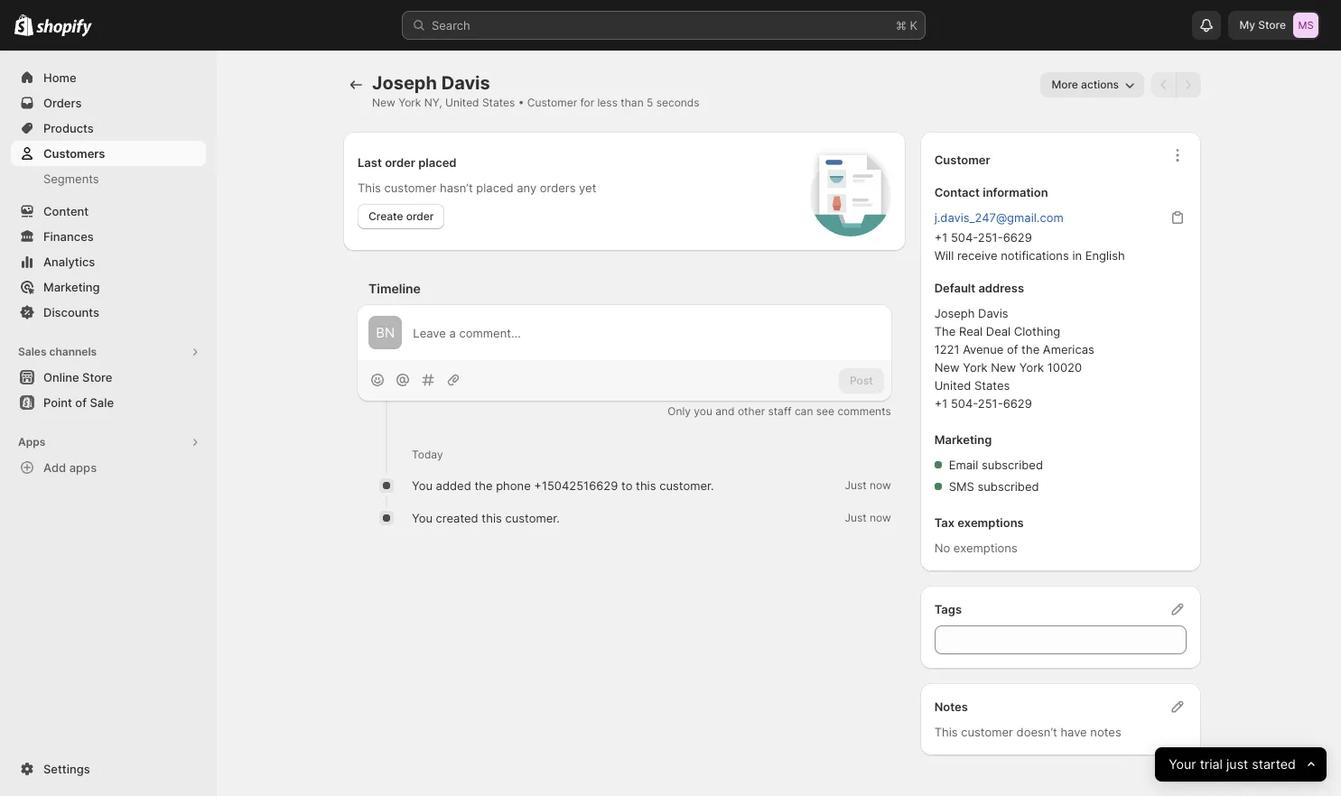 Task type: describe. For each thing, give the bounding box(es) containing it.
states inside joseph davis the real deal clothing 1221 avenue of the americas new york new york 10020 united states +1 504-251-6629
[[975, 379, 1010, 393]]

5
[[647, 96, 653, 109]]

only you and other staff can see comments
[[668, 405, 891, 419]]

my store
[[1240, 18, 1286, 32]]

point of sale link
[[11, 390, 206, 416]]

more actions
[[1052, 78, 1119, 91]]

online store
[[43, 370, 112, 385]]

added
[[436, 479, 471, 494]]

in
[[1073, 248, 1082, 263]]

joseph davis new york ny, united states • customer for less than 5 seconds
[[372, 72, 700, 109]]

only
[[668, 405, 691, 419]]

the
[[935, 324, 956, 339]]

segments link
[[11, 166, 206, 192]]

j.davis_247@gmail.com button
[[924, 205, 1075, 230]]

notifications
[[1001, 248, 1069, 263]]

content link
[[11, 199, 206, 224]]

my
[[1240, 18, 1256, 32]]

orders link
[[11, 90, 206, 116]]

finances
[[43, 229, 94, 244]]

1221
[[935, 342, 960, 357]]

notes
[[1091, 725, 1122, 740]]

content
[[43, 204, 89, 219]]

1 horizontal spatial york
[[963, 360, 988, 375]]

you for you added the phone +15042516629 to this customer.
[[412, 479, 433, 494]]

default
[[935, 281, 976, 295]]

add
[[43, 461, 66, 475]]

clothing
[[1014, 324, 1061, 339]]

hasn't
[[440, 181, 473, 195]]

sales channels
[[18, 345, 97, 359]]

phone
[[496, 479, 531, 494]]

0 vertical spatial placed
[[418, 155, 457, 170]]

0 horizontal spatial shopify image
[[14, 14, 34, 36]]

post button
[[839, 368, 884, 394]]

united inside joseph davis the real deal clothing 1221 avenue of the americas new york new york 10020 united states +1 504-251-6629
[[935, 379, 971, 393]]

davis for joseph davis the real deal clothing 1221 avenue of the americas new york new york 10020 united states +1 504-251-6629
[[978, 306, 1009, 321]]

⌘
[[896, 18, 907, 33]]

avenue
[[963, 342, 1004, 357]]

previous image
[[1155, 76, 1174, 94]]

davis for joseph davis new york ny, united states • customer for less than 5 seconds
[[441, 72, 490, 94]]

you
[[694, 405, 713, 419]]

less
[[598, 96, 618, 109]]

joseph for joseph davis new york ny, united states • customer for less than 5 seconds
[[372, 72, 437, 94]]

subscribed for sms subscribed
[[978, 480, 1039, 494]]

2 horizontal spatial york
[[1020, 360, 1044, 375]]

english
[[1086, 248, 1125, 263]]

doesn't
[[1017, 725, 1058, 740]]

order for create
[[406, 210, 434, 223]]

order for last
[[385, 155, 416, 170]]

started
[[1252, 757, 1296, 773]]

staff
[[768, 405, 792, 419]]

tags
[[935, 603, 962, 617]]

+15042516629
[[534, 479, 618, 494]]

customer inside joseph davis new york ny, united states • customer for less than 5 seconds
[[527, 96, 577, 109]]

1 vertical spatial this
[[482, 512, 502, 526]]

sales channels button
[[11, 340, 206, 365]]

store for online store
[[82, 370, 112, 385]]

products
[[43, 121, 94, 136]]

any
[[517, 181, 537, 195]]

exemptions for no exemptions
[[954, 541, 1018, 556]]

can
[[795, 405, 813, 419]]

6629 inside +1 504-251-6629 will receive notifications in english
[[1003, 230, 1032, 245]]

new inside joseph davis new york ny, united states • customer for less than 5 seconds
[[372, 96, 396, 109]]

just for you added the phone +15042516629 to this customer.
[[845, 479, 867, 493]]

just
[[1227, 757, 1249, 773]]

next image
[[1180, 76, 1198, 94]]

joseph davis the real deal clothing 1221 avenue of the americas new york new york 10020 united states +1 504-251-6629
[[935, 306, 1095, 411]]

contact
[[935, 185, 980, 200]]

created
[[436, 512, 479, 526]]

504- inside joseph davis the real deal clothing 1221 avenue of the americas new york new york 10020 united states +1 504-251-6629
[[951, 397, 978, 411]]

joseph for joseph davis the real deal clothing 1221 avenue of the americas new york new york 10020 united states +1 504-251-6629
[[935, 306, 975, 321]]

marketing inside "link"
[[43, 280, 100, 295]]

1 horizontal spatial this
[[636, 479, 656, 494]]

email
[[949, 458, 979, 472]]

apps button
[[11, 430, 206, 455]]

apps
[[69, 461, 97, 475]]

home link
[[11, 65, 206, 90]]

last order placed
[[358, 155, 457, 170]]

other
[[738, 405, 765, 419]]

home
[[43, 70, 76, 85]]

add apps
[[43, 461, 97, 475]]

timeline
[[369, 281, 421, 296]]

analytics link
[[11, 249, 206, 275]]

the inside joseph davis the real deal clothing 1221 avenue of the americas new york new york 10020 united states +1 504-251-6629
[[1022, 342, 1040, 357]]

Leave a comment... text field
[[413, 324, 881, 342]]

notes
[[935, 700, 968, 715]]

+1 inside joseph davis the real deal clothing 1221 avenue of the americas new york new york 10020 united states +1 504-251-6629
[[935, 397, 948, 411]]

251- inside +1 504-251-6629 will receive notifications in english
[[978, 230, 1003, 245]]

products link
[[11, 116, 206, 141]]

this for this customer doesn't have notes
[[935, 725, 958, 740]]

of inside joseph davis the real deal clothing 1221 avenue of the americas new york new york 10020 united states +1 504-251-6629
[[1007, 342, 1019, 357]]

default address
[[935, 281, 1025, 295]]

your
[[1169, 757, 1197, 773]]

create
[[369, 210, 403, 223]]

of inside button
[[75, 396, 87, 410]]

1 vertical spatial marketing
[[935, 433, 992, 447]]

⌘ k
[[896, 18, 918, 33]]

today
[[412, 448, 443, 462]]

1 vertical spatial the
[[475, 479, 493, 494]]

and
[[716, 405, 735, 419]]



Task type: locate. For each thing, give the bounding box(es) containing it.
of left the sale
[[75, 396, 87, 410]]

1 horizontal spatial the
[[1022, 342, 1040, 357]]

more
[[1052, 78, 1079, 91]]

customer. down "phone"
[[505, 512, 560, 526]]

point of sale button
[[0, 390, 217, 416]]

1 504- from the top
[[951, 230, 978, 245]]

davis up deal
[[978, 306, 1009, 321]]

1 vertical spatial 504-
[[951, 397, 978, 411]]

1 vertical spatial 6629
[[1003, 397, 1032, 411]]

1 just from the top
[[845, 479, 867, 493]]

0 vertical spatial states
[[482, 96, 515, 109]]

1 horizontal spatial customer
[[935, 153, 991, 167]]

2 504- from the top
[[951, 397, 978, 411]]

states left •
[[482, 96, 515, 109]]

you created this customer.
[[412, 512, 560, 526]]

address
[[979, 281, 1025, 295]]

customer. right to at the bottom of the page
[[660, 479, 714, 494]]

of
[[1007, 342, 1019, 357], [75, 396, 87, 410]]

york
[[399, 96, 421, 109], [963, 360, 988, 375], [1020, 360, 1044, 375]]

create order button
[[358, 204, 445, 229]]

0 vertical spatial 6629
[[1003, 230, 1032, 245]]

1 now from the top
[[870, 479, 891, 493]]

1 horizontal spatial customer.
[[660, 479, 714, 494]]

2 just now from the top
[[845, 512, 891, 525]]

davis up ny,
[[441, 72, 490, 94]]

customer
[[527, 96, 577, 109], [935, 153, 991, 167]]

new left ny,
[[372, 96, 396, 109]]

j.davis_247@gmail.com
[[935, 210, 1064, 225]]

this
[[636, 479, 656, 494], [482, 512, 502, 526]]

customer down last order placed
[[384, 181, 437, 195]]

+1 inside +1 504-251-6629 will receive notifications in english
[[935, 230, 948, 245]]

you left the created
[[412, 512, 433, 526]]

discounts link
[[11, 300, 206, 325]]

you added the phone +15042516629 to this customer.
[[412, 479, 714, 494]]

1 you from the top
[[412, 479, 433, 494]]

exemptions for tax exemptions
[[958, 516, 1024, 530]]

order right create
[[406, 210, 434, 223]]

your trial just started
[[1169, 757, 1296, 773]]

1 horizontal spatial placed
[[476, 181, 514, 195]]

1 vertical spatial exemptions
[[954, 541, 1018, 556]]

0 horizontal spatial davis
[[441, 72, 490, 94]]

0 vertical spatial 504-
[[951, 230, 978, 245]]

store inside online store link
[[82, 370, 112, 385]]

states inside joseph davis new york ny, united states • customer for less than 5 seconds
[[482, 96, 515, 109]]

see
[[816, 405, 835, 419]]

orders
[[540, 181, 576, 195]]

actions
[[1081, 78, 1119, 91]]

1 vertical spatial states
[[975, 379, 1010, 393]]

customer
[[384, 181, 437, 195], [961, 725, 1014, 740]]

1 horizontal spatial states
[[975, 379, 1010, 393]]

settings link
[[11, 757, 206, 782]]

+1 down 1221
[[935, 397, 948, 411]]

exemptions up no exemptions
[[958, 516, 1024, 530]]

1 horizontal spatial store
[[1259, 18, 1286, 32]]

0 vertical spatial this
[[358, 181, 381, 195]]

orders
[[43, 96, 82, 110]]

just down comments
[[845, 479, 867, 493]]

None text field
[[935, 626, 1187, 655]]

just for you created this customer.
[[845, 512, 867, 525]]

have
[[1061, 725, 1087, 740]]

1 vertical spatial of
[[75, 396, 87, 410]]

+1 504-251-6629 will receive notifications in english
[[935, 230, 1125, 263]]

504-
[[951, 230, 978, 245], [951, 397, 978, 411]]

504- inside +1 504-251-6629 will receive notifications in english
[[951, 230, 978, 245]]

york left 10020
[[1020, 360, 1044, 375]]

just left the tax
[[845, 512, 867, 525]]

marketing up the discounts at the top left
[[43, 280, 100, 295]]

davis
[[441, 72, 490, 94], [978, 306, 1009, 321]]

customer down the "notes"
[[961, 725, 1014, 740]]

1 vertical spatial +1
[[935, 397, 948, 411]]

you
[[412, 479, 433, 494], [412, 512, 433, 526]]

1 vertical spatial davis
[[978, 306, 1009, 321]]

last
[[358, 155, 382, 170]]

order
[[385, 155, 416, 170], [406, 210, 434, 223]]

customer.
[[660, 479, 714, 494], [505, 512, 560, 526]]

the
[[1022, 342, 1040, 357], [475, 479, 493, 494]]

1 horizontal spatial customer
[[961, 725, 1014, 740]]

1 vertical spatial you
[[412, 512, 433, 526]]

0 horizontal spatial united
[[445, 96, 479, 109]]

1 horizontal spatial shopify image
[[36, 19, 92, 37]]

order right last
[[385, 155, 416, 170]]

2 you from the top
[[412, 512, 433, 526]]

1 vertical spatial customer
[[935, 153, 991, 167]]

now left the tax
[[870, 512, 891, 525]]

1 horizontal spatial joseph
[[935, 306, 975, 321]]

0 horizontal spatial joseph
[[372, 72, 437, 94]]

davis inside joseph davis the real deal clothing 1221 avenue of the americas new york new york 10020 united states +1 504-251-6629
[[978, 306, 1009, 321]]

than
[[621, 96, 644, 109]]

0 vertical spatial marketing
[[43, 280, 100, 295]]

joseph inside joseph davis the real deal clothing 1221 avenue of the americas new york new york 10020 united states +1 504-251-6629
[[935, 306, 975, 321]]

of down deal
[[1007, 342, 1019, 357]]

joseph inside joseph davis new york ny, united states • customer for less than 5 seconds
[[372, 72, 437, 94]]

exemptions down tax exemptions
[[954, 541, 1018, 556]]

the down the clothing
[[1022, 342, 1040, 357]]

6629 inside joseph davis the real deal clothing 1221 avenue of the americas new york new york 10020 united states +1 504-251-6629
[[1003, 397, 1032, 411]]

1 vertical spatial customer
[[961, 725, 1014, 740]]

1 251- from the top
[[978, 230, 1003, 245]]

joseph up the
[[935, 306, 975, 321]]

to
[[622, 479, 633, 494]]

1 vertical spatial store
[[82, 370, 112, 385]]

search
[[432, 18, 470, 33]]

0 horizontal spatial customer
[[384, 181, 437, 195]]

0 horizontal spatial of
[[75, 396, 87, 410]]

placed left any
[[476, 181, 514, 195]]

sales
[[18, 345, 47, 359]]

1 vertical spatial united
[[935, 379, 971, 393]]

251- down avenue
[[978, 397, 1003, 411]]

0 horizontal spatial the
[[475, 479, 493, 494]]

the left "phone"
[[475, 479, 493, 494]]

1 vertical spatial order
[[406, 210, 434, 223]]

receive
[[958, 248, 998, 263]]

store right my
[[1259, 18, 1286, 32]]

251- inside joseph davis the real deal clothing 1221 avenue of the americas new york new york 10020 united states +1 504-251-6629
[[978, 397, 1003, 411]]

1 horizontal spatial marketing
[[935, 433, 992, 447]]

this right the created
[[482, 512, 502, 526]]

subscribed for email subscribed
[[982, 458, 1043, 472]]

placed up hasn't
[[418, 155, 457, 170]]

1 horizontal spatial of
[[1007, 342, 1019, 357]]

point
[[43, 396, 72, 410]]

0 vertical spatial just
[[845, 479, 867, 493]]

sms subscribed
[[949, 480, 1039, 494]]

6629 up notifications
[[1003, 230, 1032, 245]]

store up the sale
[[82, 370, 112, 385]]

0 horizontal spatial store
[[82, 370, 112, 385]]

251- down j.davis_247@gmail.com
[[978, 230, 1003, 245]]

2 just from the top
[[845, 512, 867, 525]]

0 vertical spatial customer
[[527, 96, 577, 109]]

contact information
[[935, 185, 1048, 200]]

united inside joseph davis new york ny, united states • customer for less than 5 seconds
[[445, 96, 479, 109]]

for
[[580, 96, 595, 109]]

1 vertical spatial subscribed
[[978, 480, 1039, 494]]

1 6629 from the top
[[1003, 230, 1032, 245]]

1 vertical spatial placed
[[476, 181, 514, 195]]

joseph up ny,
[[372, 72, 437, 94]]

1 vertical spatial just now
[[845, 512, 891, 525]]

0 vertical spatial the
[[1022, 342, 1040, 357]]

1 vertical spatial now
[[870, 512, 891, 525]]

settings
[[43, 762, 90, 777]]

0 vertical spatial just now
[[845, 479, 891, 493]]

sale
[[90, 396, 114, 410]]

york left ny,
[[399, 96, 421, 109]]

deal
[[986, 324, 1011, 339]]

1 horizontal spatial davis
[[978, 306, 1009, 321]]

trial
[[1200, 757, 1223, 773]]

0 horizontal spatial this
[[358, 181, 381, 195]]

k
[[910, 18, 918, 33]]

just now for you added the phone +15042516629 to this customer.
[[845, 479, 891, 493]]

+1
[[935, 230, 948, 245], [935, 397, 948, 411]]

0 horizontal spatial york
[[399, 96, 421, 109]]

251-
[[978, 230, 1003, 245], [978, 397, 1003, 411]]

order inside button
[[406, 210, 434, 223]]

0 vertical spatial customer
[[384, 181, 437, 195]]

new
[[372, 96, 396, 109], [935, 360, 960, 375], [991, 360, 1016, 375]]

davis inside joseph davis new york ny, united states • customer for less than 5 seconds
[[441, 72, 490, 94]]

post
[[850, 374, 873, 387]]

york inside joseph davis new york ny, united states • customer for less than 5 seconds
[[399, 96, 421, 109]]

add apps button
[[11, 455, 206, 481]]

you left added
[[412, 479, 433, 494]]

store for my store
[[1259, 18, 1286, 32]]

2 251- from the top
[[978, 397, 1003, 411]]

will
[[935, 248, 954, 263]]

0 vertical spatial customer.
[[660, 479, 714, 494]]

your trial just started button
[[1155, 748, 1327, 782]]

just now for you created this customer.
[[845, 512, 891, 525]]

sms
[[949, 480, 975, 494]]

1 just now from the top
[[845, 479, 891, 493]]

2 horizontal spatial new
[[991, 360, 1016, 375]]

customer for doesn't
[[961, 725, 1014, 740]]

1 vertical spatial this
[[935, 725, 958, 740]]

+1 up the will
[[935, 230, 948, 245]]

just
[[845, 479, 867, 493], [845, 512, 867, 525]]

0 vertical spatial order
[[385, 155, 416, 170]]

this right to at the bottom of the page
[[636, 479, 656, 494]]

1 horizontal spatial new
[[935, 360, 960, 375]]

just now left the tax
[[845, 512, 891, 525]]

shopify image
[[14, 14, 34, 36], [36, 19, 92, 37]]

united
[[445, 96, 479, 109], [935, 379, 971, 393]]

0 horizontal spatial customer
[[527, 96, 577, 109]]

0 horizontal spatial marketing
[[43, 280, 100, 295]]

0 horizontal spatial new
[[372, 96, 396, 109]]

1 horizontal spatial united
[[935, 379, 971, 393]]

new down avenue
[[991, 360, 1016, 375]]

united right ny,
[[445, 96, 479, 109]]

states down avenue
[[975, 379, 1010, 393]]

customer for hasn't
[[384, 181, 437, 195]]

create order
[[369, 210, 434, 223]]

marketing link
[[11, 275, 206, 300]]

0 vertical spatial subscribed
[[982, 458, 1043, 472]]

this customer doesn't have notes
[[935, 725, 1122, 740]]

0 horizontal spatial placed
[[418, 155, 457, 170]]

customer up the contact
[[935, 153, 991, 167]]

2 6629 from the top
[[1003, 397, 1032, 411]]

just now down comments
[[845, 479, 891, 493]]

0 vertical spatial exemptions
[[958, 516, 1024, 530]]

1 +1 from the top
[[935, 230, 948, 245]]

0 horizontal spatial customer.
[[505, 512, 560, 526]]

504- up receive
[[951, 230, 978, 245]]

no exemptions
[[935, 541, 1018, 556]]

0 vertical spatial this
[[636, 479, 656, 494]]

1 vertical spatial joseph
[[935, 306, 975, 321]]

504- down 1221
[[951, 397, 978, 411]]

york down avenue
[[963, 360, 988, 375]]

this
[[358, 181, 381, 195], [935, 725, 958, 740]]

subscribed down email subscribed
[[978, 480, 1039, 494]]

apps
[[18, 435, 45, 449]]

0 vertical spatial 251-
[[978, 230, 1003, 245]]

united down 1221
[[935, 379, 971, 393]]

1 vertical spatial just
[[845, 512, 867, 525]]

comments
[[838, 405, 891, 419]]

real
[[959, 324, 983, 339]]

2 now from the top
[[870, 512, 891, 525]]

email subscribed
[[949, 458, 1043, 472]]

1 vertical spatial customer.
[[505, 512, 560, 526]]

yet
[[579, 181, 597, 195]]

new down 1221
[[935, 360, 960, 375]]

tax exemptions
[[935, 516, 1024, 530]]

this customer hasn't placed any orders yet
[[358, 181, 597, 195]]

0 horizontal spatial states
[[482, 96, 515, 109]]

now for you added the phone +15042516629 to this customer.
[[870, 479, 891, 493]]

1 horizontal spatial this
[[935, 725, 958, 740]]

store
[[1259, 18, 1286, 32], [82, 370, 112, 385]]

0 vertical spatial of
[[1007, 342, 1019, 357]]

0 vertical spatial you
[[412, 479, 433, 494]]

customer right •
[[527, 96, 577, 109]]

0 horizontal spatial this
[[482, 512, 502, 526]]

this down last
[[358, 181, 381, 195]]

joseph
[[372, 72, 437, 94], [935, 306, 975, 321]]

marketing up 'email'
[[935, 433, 992, 447]]

0 vertical spatial united
[[445, 96, 479, 109]]

online store button
[[0, 365, 217, 390]]

this down the "notes"
[[935, 725, 958, 740]]

2 +1 from the top
[[935, 397, 948, 411]]

tax
[[935, 516, 955, 530]]

now down comments
[[870, 479, 891, 493]]

avatar with initials b n image
[[369, 316, 402, 350]]

1 vertical spatial 251-
[[978, 397, 1003, 411]]

this for this customer hasn't placed any orders yet
[[358, 181, 381, 195]]

now for you created this customer.
[[870, 512, 891, 525]]

0 vertical spatial joseph
[[372, 72, 437, 94]]

0 vertical spatial store
[[1259, 18, 1286, 32]]

my store image
[[1294, 13, 1319, 38]]

you for you created this customer.
[[412, 512, 433, 526]]

6629 down avenue
[[1003, 397, 1032, 411]]

6629
[[1003, 230, 1032, 245], [1003, 397, 1032, 411]]

0 vertical spatial now
[[870, 479, 891, 493]]

subscribed up sms subscribed
[[982, 458, 1043, 472]]

0 vertical spatial +1
[[935, 230, 948, 245]]

finances link
[[11, 224, 206, 249]]

0 vertical spatial davis
[[441, 72, 490, 94]]

no
[[935, 541, 951, 556]]



